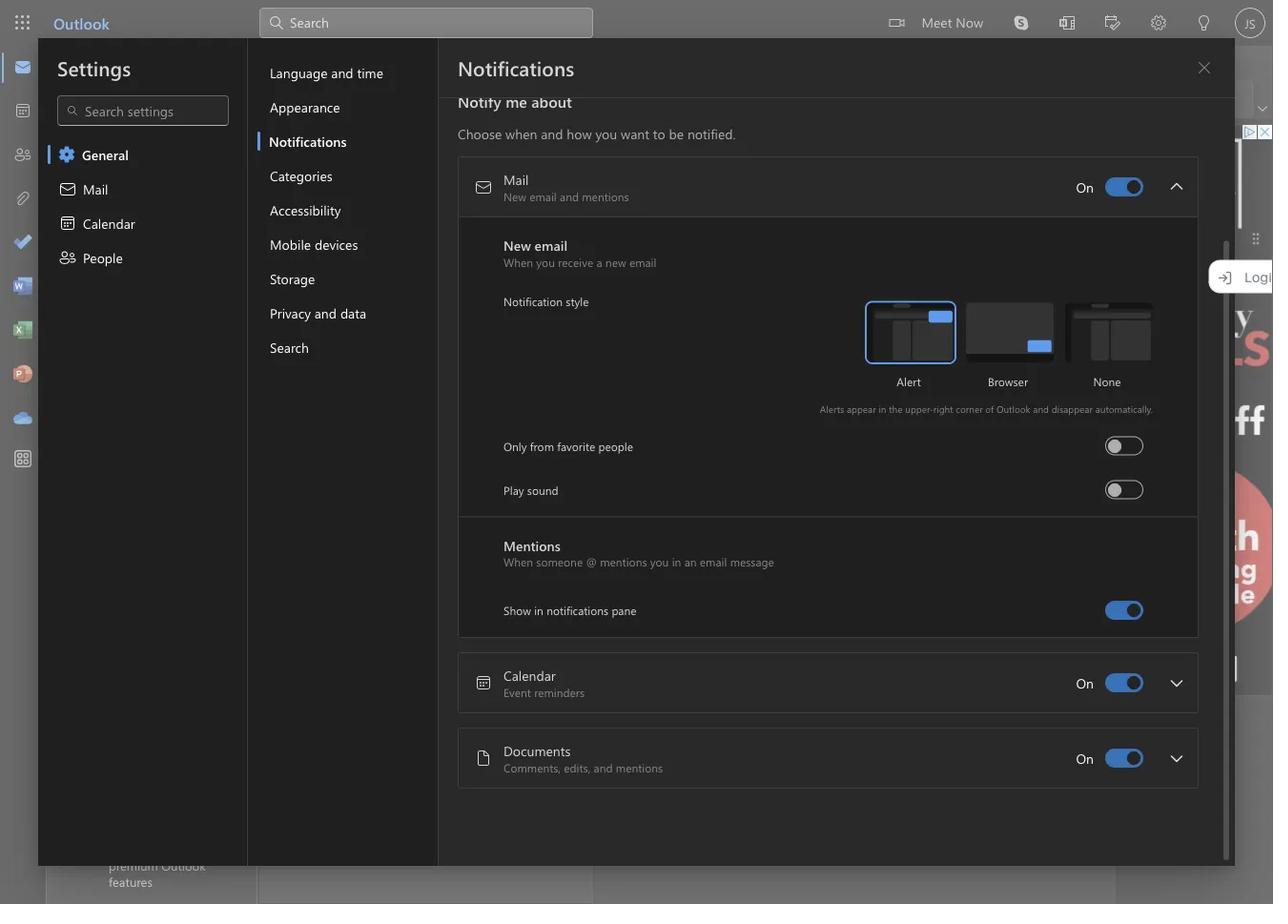 Task type: describe. For each thing, give the bounding box(es) containing it.
and inside documents comments, edits, and mentions
[[594, 760, 613, 775]]

 calendar
[[58, 214, 135, 233]]

onedrive image
[[13, 409, 32, 428]]

choose your look
[[309, 347, 413, 365]]

language and time
[[270, 63, 384, 81]]

microsoft
[[380, 538, 436, 556]]

mentions
[[504, 537, 561, 555]]

calendar inside calendar event reminders
[[504, 667, 556, 685]]

application containing settings
[[0, 0, 1274, 905]]

free.
[[985, 549, 1012, 567]]

calendar image
[[13, 102, 32, 121]]

notification style
[[504, 293, 589, 309]]

mail image
[[13, 58, 32, 77]]


[[1168, 177, 1187, 197]]

code
[[719, 576, 748, 594]]

disappear
[[1052, 403, 1093, 416]]

outlook inside premium outlook features
[[161, 858, 206, 874]]

document containing settings
[[0, 0, 1274, 905]]

done
[[386, 762, 417, 780]]

documents comments, edits, and mentions
[[504, 742, 663, 775]]

time
[[357, 63, 384, 81]]


[[1197, 60, 1213, 75]]

help
[[232, 52, 260, 69]]

choose for 
[[309, 347, 353, 365]]

get
[[271, 268, 292, 285]]

alerts appear in the upper-right corner of outlook and disappear automatically.
[[820, 403, 1154, 416]]

 button for 
[[1162, 668, 1193, 699]]

upgrade to microsoft 365
[[309, 538, 461, 556]]


[[279, 309, 298, 328]]

style
[[566, 293, 589, 309]]

you're
[[700, 549, 737, 567]]

look
[[387, 347, 413, 365]]

new email when you receive a new email
[[504, 237, 657, 270]]

accessibility button
[[258, 193, 438, 227]]

settings heading
[[57, 54, 131, 81]]

about
[[532, 91, 572, 111]]

going
[[741, 549, 776, 567]]

storage button
[[258, 261, 438, 296]]

upgrade
[[309, 538, 360, 556]]

be
[[669, 125, 684, 142]]

powerpoint image
[[13, 365, 32, 385]]

metaldecking.com image
[[286, 182, 316, 213]]

enjoy
[[356, 787, 387, 804]]

0 horizontal spatial your
[[357, 347, 383, 365]]

conversation
[[139, 634, 217, 652]]

when
[[506, 125, 538, 142]]

a
[[597, 254, 603, 270]]

an
[[685, 555, 697, 570]]

excel image
[[13, 322, 32, 341]]

2 horizontal spatial in
[[879, 403, 887, 416]]

 inside favorites tree item
[[88, 138, 103, 153]]

when inside the mentions when someone @ mentions you in an email message
[[504, 555, 533, 570]]

search
[[270, 338, 309, 356]]


[[474, 749, 493, 768]]

history
[[220, 634, 263, 652]]

notifications heading
[[458, 54, 575, 81]]

choose when and how you want to be notified.
[[458, 125, 736, 142]]

people
[[83, 249, 123, 266]]

your inside the all done for the day enjoy your empty inbox.
[[391, 787, 417, 804]]

the inside you're going places. take outlook with you for free. scan the qr code with your phone camera to download outlook mobile
[[675, 576, 694, 594]]

outlook inside 'notifications' "element"
[[997, 403, 1031, 416]]


[[57, 145, 76, 164]]

play
[[504, 483, 524, 498]]

notification
[[504, 293, 563, 309]]

all
[[366, 762, 382, 780]]

search button
[[258, 330, 438, 364]]

favorites
[[115, 135, 176, 156]]

new inside mail new email and mentions
[[504, 188, 527, 203]]

reminders
[[534, 685, 585, 700]]

and left data
[[315, 304, 337, 322]]

0 horizontal spatial in
[[534, 603, 544, 619]]

choose for notifications
[[458, 125, 502, 142]]

and left time at the top left
[[331, 63, 354, 81]]

 button for 
[[1162, 744, 1193, 774]]

qr
[[697, 576, 715, 594]]

premium outlook features button
[[69, 814, 258, 905]]


[[279, 347, 298, 366]]

0 vertical spatial with
[[908, 549, 934, 567]]

language
[[270, 63, 328, 81]]

play sound
[[504, 483, 559, 498]]

 button
[[1190, 52, 1220, 83]]

to do image
[[13, 234, 32, 253]]

word image
[[13, 278, 32, 297]]

empty
[[421, 787, 458, 804]]

your inside you're going places. take outlook with you for free. scan the qr code with your phone camera to download outlook mobile
[[780, 576, 807, 594]]

you inside you're going places. take outlook with you for free. scan the qr code with your phone camera to download outlook mobile
[[937, 549, 960, 567]]

favorites tree item
[[69, 128, 239, 166]]

notifications inside tab panel
[[458, 54, 575, 81]]

you inside new email when you receive a new email
[[537, 254, 555, 270]]

settings tab list
[[38, 38, 248, 866]]

take
[[824, 549, 851, 567]]

comments,
[[504, 760, 561, 775]]

tab list inside application
[[94, 46, 275, 75]]

 for 
[[1168, 749, 1187, 768]]

help button
[[218, 46, 274, 75]]

mentions for 
[[616, 760, 663, 775]]

email right the new
[[630, 254, 657, 270]]

appearance button
[[258, 90, 438, 124]]

notifications tab panel
[[439, 0, 1236, 867]]

@
[[586, 555, 597, 570]]

notifications button
[[258, 124, 438, 158]]

how
[[567, 125, 592, 142]]

receive
[[558, 254, 594, 270]]

csm
[[324, 198, 352, 216]]

mobile devices button
[[258, 227, 438, 261]]


[[68, 90, 87, 109]]

quality
[[470, 198, 513, 216]]

you inside the mentions when someone @ mentions you in an email message
[[651, 555, 669, 570]]

outlook banner
[[0, 0, 1274, 46]]


[[571, 271, 582, 282]]

outlook link
[[53, 0, 110, 46]]



Task type: locate. For each thing, give the bounding box(es) containing it.
mail left 
[[83, 180, 108, 198]]


[[113, 214, 132, 233]]

1 horizontal spatial with
[[908, 549, 934, 567]]

2 when from the top
[[504, 555, 533, 570]]

for up empty
[[420, 762, 438, 780]]

mobile
[[1028, 576, 1068, 594]]

to inside the message list "section"
[[364, 538, 376, 556]]

2 vertical spatial the
[[442, 762, 461, 780]]

want
[[621, 125, 650, 142]]

privacy
[[270, 304, 311, 322]]

0
[[309, 309, 316, 327]]

to inside 'notifications' "element"
[[653, 125, 666, 142]]

in
[[879, 403, 887, 416], [672, 555, 682, 570], [534, 603, 544, 619]]

 button
[[548, 137, 578, 164]]

when
[[504, 254, 533, 270], [504, 555, 533, 570]]

mentions right "edits,"
[[616, 760, 663, 775]]

products
[[517, 198, 570, 216]]

mail for mail new email and mentions
[[504, 171, 529, 188]]

1 when from the top
[[504, 254, 533, 270]]

dialog containing settings
[[0, 0, 1274, 905]]

categories button
[[258, 158, 438, 193]]

0 vertical spatial in
[[879, 403, 887, 416]]

you up download at the right bottom
[[937, 549, 960, 567]]

0 horizontal spatial ad
[[510, 181, 522, 194]]

appear
[[847, 403, 877, 416]]

automatically.
[[1096, 403, 1154, 416]]

calendar right 
[[504, 667, 556, 685]]

none
[[1094, 374, 1122, 390]]

you up scan
[[651, 555, 669, 570]]

mail for mail
[[83, 180, 108, 198]]

all done for the day enjoy your empty inbox.
[[356, 762, 497, 804]]

 button inside favorites tree item
[[78, 128, 111, 163]]

files image
[[13, 190, 32, 209]]

0 vertical spatial mentions
[[582, 188, 629, 203]]

choose
[[458, 125, 502, 142], [309, 347, 353, 365]]

0 horizontal spatial notifications
[[269, 132, 347, 150]]

1 horizontal spatial the
[[675, 576, 694, 594]]

started
[[296, 268, 339, 285]]

and right "edits,"
[[594, 760, 613, 775]]

documents
[[504, 742, 571, 760]]

the for upper-
[[889, 403, 903, 416]]

your down "places."
[[780, 576, 807, 594]]

favorite
[[557, 439, 596, 454]]

1 horizontal spatial ad
[[1126, 700, 1138, 713]]

0 horizontal spatial mail
[[83, 180, 108, 198]]

for inside you're going places. take outlook with you for free. scan the qr code with your phone camera to download outlook mobile
[[964, 549, 981, 567]]

alerts
[[820, 403, 845, 416]]

with down message
[[752, 576, 777, 594]]

0 horizontal spatial with
[[752, 576, 777, 594]]

for
[[964, 549, 981, 567], [420, 762, 438, 780]]

you're going places. take outlook with you for free. scan the qr code with your phone camera to download outlook mobile
[[643, 549, 1068, 594]]

mail inside settings "tab list"
[[83, 180, 108, 198]]

left-rail-appbar navigation
[[4, 46, 42, 441]]

1 horizontal spatial in
[[672, 555, 682, 570]]

outlook down browser at right
[[997, 403, 1031, 416]]

outlook right premium
[[161, 858, 206, 874]]

tab list containing home
[[94, 46, 275, 75]]

 view settings
[[68, 90, 169, 109]]

mentions inside the mentions when someone @ mentions you in an email message
[[600, 555, 647, 570]]

choose inside 'notifications' "element"
[[458, 125, 502, 142]]

of inside 'notifications' "element"
[[986, 403, 994, 416]]

0 vertical spatial when
[[504, 254, 533, 270]]

ad left set your advertising preferences icon
[[1126, 700, 1138, 713]]

new
[[606, 254, 627, 270]]

0 vertical spatial for
[[964, 549, 981, 567]]

dialog
[[0, 0, 1274, 905]]

ad inside the message list "section"
[[510, 181, 522, 194]]

1 horizontal spatial for
[[964, 549, 981, 567]]

1 vertical spatial in
[[672, 555, 682, 570]]

favorites tree
[[69, 120, 239, 319]]

0 vertical spatial to
[[653, 125, 666, 142]]

choose down the notify
[[458, 125, 502, 142]]

accessibility
[[270, 201, 341, 219]]

outlook inside banner
[[53, 12, 110, 33]]

mentions for 
[[582, 188, 629, 203]]

notifications inside button
[[269, 132, 347, 150]]

show
[[504, 603, 531, 619]]

layout group
[[307, 80, 495, 115]]


[[553, 142, 573, 161]]

meet now
[[922, 13, 984, 31]]

to inside you're going places. take outlook with you for free. scan the qr code with your phone camera to download outlook mobile
[[898, 576, 911, 594]]

365
[[439, 538, 461, 556]]

1 vertical spatial your
[[780, 576, 807, 594]]


[[474, 674, 493, 693]]

of right 0
[[320, 309, 332, 327]]

to right upgrade
[[364, 538, 376, 556]]

0 horizontal spatial choose
[[309, 347, 353, 365]]

mentions inside mail new email and mentions
[[582, 188, 629, 203]]

mentions up new email when you receive a new email at the top
[[582, 188, 629, 203]]

conversation history tree item
[[139, 634, 263, 652]]

1 vertical spatial when
[[504, 555, 533, 570]]

1 vertical spatial to
[[364, 538, 376, 556]]

now
[[956, 13, 984, 31]]

in inside the mentions when someone @ mentions you in an email message
[[672, 555, 682, 570]]

places.
[[780, 549, 821, 567]]

1 horizontal spatial calendar
[[504, 667, 556, 685]]

1 vertical spatial ad
[[1126, 700, 1138, 713]]

email inside the mentions when someone @ mentions you in an email message
[[700, 555, 727, 570]]

new down when
[[504, 188, 527, 203]]

right
[[934, 403, 954, 416]]

someone
[[537, 555, 583, 570]]

calendar up "people"
[[83, 214, 135, 232]]

1 horizontal spatial mail
[[504, 171, 529, 188]]

conversation history tree
[[139, 634, 263, 652]]

email right an
[[700, 555, 727, 570]]

application
[[0, 0, 1274, 905]]

1 horizontal spatial choose
[[458, 125, 502, 142]]

new down quality
[[504, 237, 531, 254]]

0 horizontal spatial to
[[364, 538, 376, 556]]

from
[[530, 439, 554, 454]]

 up 
[[58, 179, 77, 198]]

notifications
[[458, 54, 575, 81], [269, 132, 347, 150]]

calendar event reminders
[[504, 667, 585, 700]]


[[88, 138, 103, 153], [1168, 674, 1187, 693], [1168, 749, 1187, 768]]

 inside 'notifications' "element"
[[474, 177, 493, 197]]

0 horizontal spatial the
[[442, 762, 461, 780]]

categories
[[270, 167, 333, 184]]

-
[[428, 198, 433, 216]]

2 horizontal spatial to
[[898, 576, 911, 594]]

and down 
[[560, 188, 579, 203]]

1 vertical spatial new
[[504, 237, 531, 254]]


[[890, 15, 905, 31]]

show in notifications pane
[[504, 603, 637, 619]]

when left someone
[[504, 555, 533, 570]]

new inside new email when you receive a new email
[[504, 237, 531, 254]]

1 vertical spatial 
[[1168, 674, 1187, 693]]

1 horizontal spatial your
[[391, 787, 417, 804]]

mentions
[[582, 188, 629, 203], [600, 555, 647, 570], [616, 760, 663, 775]]

2 horizontal spatial the
[[889, 403, 903, 416]]

0 vertical spatial your
[[357, 347, 383, 365]]

1 horizontal spatial to
[[653, 125, 666, 142]]

message list section
[[260, 122, 593, 904]]

only
[[504, 439, 527, 454]]

and left how
[[541, 125, 563, 142]]

0 horizontal spatial 
[[58, 179, 77, 198]]

download
[[914, 576, 973, 594]]

your down the done
[[391, 787, 417, 804]]

set your advertising preferences image
[[1145, 699, 1161, 715]]

ad
[[510, 181, 522, 194], [1126, 700, 1138, 713]]

with up download at the right bottom
[[908, 549, 934, 567]]

alert
[[897, 374, 921, 390]]

the
[[889, 403, 903, 416], [675, 576, 694, 594], [442, 762, 461, 780]]

0 of 6 complete
[[309, 309, 401, 327]]

1 vertical spatial mentions
[[600, 555, 647, 570]]

 inside settings "tab list"
[[58, 179, 77, 198]]

1 vertical spatial with
[[752, 576, 777, 594]]

0 horizontal spatial calendar
[[83, 214, 135, 232]]

mail inside mail new email and mentions
[[504, 171, 529, 188]]

1 new from the top
[[504, 188, 527, 203]]

1 horizontal spatial notifications
[[458, 54, 575, 81]]

scan
[[643, 576, 671, 594]]

2 new from the top
[[504, 237, 531, 254]]

the left day
[[442, 762, 461, 780]]

1 vertical spatial choose
[[309, 347, 353, 365]]

corner
[[956, 403, 983, 416]]

outlook up  button
[[53, 12, 110, 33]]

the left the qr
[[675, 576, 694, 594]]

outlook
[[53, 12, 110, 33], [997, 403, 1031, 416], [855, 549, 904, 567], [976, 576, 1024, 594], [161, 858, 206, 874]]

1 vertical spatial calendar
[[504, 667, 556, 685]]

for left free.
[[964, 549, 981, 567]]

1 vertical spatial notifications
[[269, 132, 347, 150]]


[[113, 176, 132, 195]]


[[58, 248, 77, 267]]

0 horizontal spatial for
[[420, 762, 438, 780]]

get started
[[271, 268, 339, 285]]

deck
[[394, 198, 424, 216]]

edits,
[[564, 760, 591, 775]]

the left upper-
[[889, 403, 903, 416]]

1 vertical spatial for
[[420, 762, 438, 780]]

2 vertical spatial mentions
[[616, 760, 663, 775]]

the for day
[[442, 762, 461, 780]]

2 vertical spatial  button
[[1162, 744, 1193, 774]]

2 horizontal spatial your
[[780, 576, 807, 594]]


[[474, 177, 493, 197], [58, 179, 77, 198]]

notifications up "me"
[[458, 54, 575, 81]]

the inside the all done for the day enjoy your empty inbox.
[[442, 762, 461, 780]]

notify me about
[[458, 91, 572, 111]]

the inside 'notifications' "element"
[[889, 403, 903, 416]]

mentions when someone @ mentions you in an email message
[[504, 537, 775, 570]]

calendar inside  calendar
[[83, 214, 135, 232]]

data
[[341, 304, 367, 322]]

1 horizontal spatial of
[[986, 403, 994, 416]]

meet
[[922, 13, 953, 31]]

outlook down free.
[[976, 576, 1024, 594]]

people
[[599, 439, 634, 454]]

you
[[596, 125, 618, 142], [537, 254, 555, 270], [937, 549, 960, 567], [651, 555, 669, 570]]

outlook up camera
[[855, 549, 904, 567]]

your left look
[[357, 347, 383, 365]]

mentions inside documents comments, edits, and mentions
[[616, 760, 663, 775]]

0 vertical spatial notifications
[[458, 54, 575, 81]]

to
[[653, 125, 666, 142], [364, 538, 376, 556], [898, 576, 911, 594]]

0 vertical spatial new
[[504, 188, 527, 203]]

2 vertical spatial to
[[898, 576, 911, 594]]

and left disappear
[[1034, 403, 1050, 416]]


[[65, 53, 85, 73]]

0 vertical spatial  button
[[78, 128, 111, 163]]

privacy and data button
[[258, 296, 438, 330]]

people image
[[13, 146, 32, 165]]

me
[[506, 91, 527, 111]]

inbox
[[326, 137, 365, 157]]

 up quality
[[474, 177, 493, 197]]

event
[[504, 685, 531, 700]]

appearance
[[270, 98, 340, 115]]

settings
[[122, 90, 169, 108]]

2 vertical spatial in
[[534, 603, 544, 619]]

0 vertical spatial the
[[889, 403, 903, 416]]

notified.
[[688, 125, 736, 142]]

choose down 6
[[309, 347, 353, 365]]

sound
[[527, 483, 559, 498]]

you right how
[[596, 125, 618, 142]]

in left an
[[672, 555, 682, 570]]

mail up quality
[[504, 171, 529, 188]]

2 vertical spatial 
[[1168, 749, 1187, 768]]

notifications
[[547, 603, 609, 619]]

ad up quality
[[510, 181, 522, 194]]

you left receive
[[537, 254, 555, 270]]

choose inside the message list "section"
[[309, 347, 353, 365]]

Search settings search field
[[79, 101, 209, 120]]

0 vertical spatial choose
[[458, 125, 502, 142]]

and inside mail new email and mentions
[[560, 188, 579, 203]]

 button
[[1162, 172, 1193, 202]]

document
[[0, 0, 1274, 905]]

to right camera
[[898, 576, 911, 594]]


[[66, 104, 79, 117]]

1 vertical spatial  button
[[1162, 668, 1193, 699]]

0 horizontal spatial of
[[320, 309, 332, 327]]

in right 'appear' on the top right of the page
[[879, 403, 887, 416]]

email inside mail new email and mentions
[[530, 188, 557, 203]]

notifications element
[[458, 0, 1199, 804]]

privacy and data
[[270, 304, 367, 322]]

of inside the message list "section"
[[320, 309, 332, 327]]

0 vertical spatial 
[[88, 138, 103, 153]]

view
[[91, 90, 119, 108]]

mentions right @
[[600, 555, 647, 570]]

for inside the all done for the day enjoy your empty inbox.
[[420, 762, 438, 780]]


[[58, 214, 77, 233]]

settings
[[57, 54, 131, 81]]

tab list
[[94, 46, 275, 75]]

mobile devices
[[270, 235, 358, 253]]

inbox.
[[462, 787, 497, 804]]

more apps image
[[13, 450, 32, 469]]

 for 
[[1168, 674, 1187, 693]]

of right corner
[[986, 403, 994, 416]]

0 vertical spatial ad
[[510, 181, 522, 194]]

when up notification
[[504, 254, 533, 270]]

1 vertical spatial the
[[675, 576, 694, 594]]

0 vertical spatial of
[[320, 309, 332, 327]]

email down products
[[535, 237, 568, 254]]

in right show
[[534, 603, 544, 619]]

notifications down appearance
[[269, 132, 347, 150]]

complete
[[346, 309, 401, 327]]

to left the be
[[653, 125, 666, 142]]

0 vertical spatial calendar
[[83, 214, 135, 232]]

when inside new email when you receive a new email
[[504, 254, 533, 270]]

1 vertical spatial of
[[986, 403, 994, 416]]

2 vertical spatial your
[[391, 787, 417, 804]]

1 horizontal spatial 
[[474, 177, 493, 197]]

email down 
[[530, 188, 557, 203]]


[[113, 252, 132, 271]]



Task type: vqa. For each thing, say whether or not it's contained in the screenshot.
@
yes



